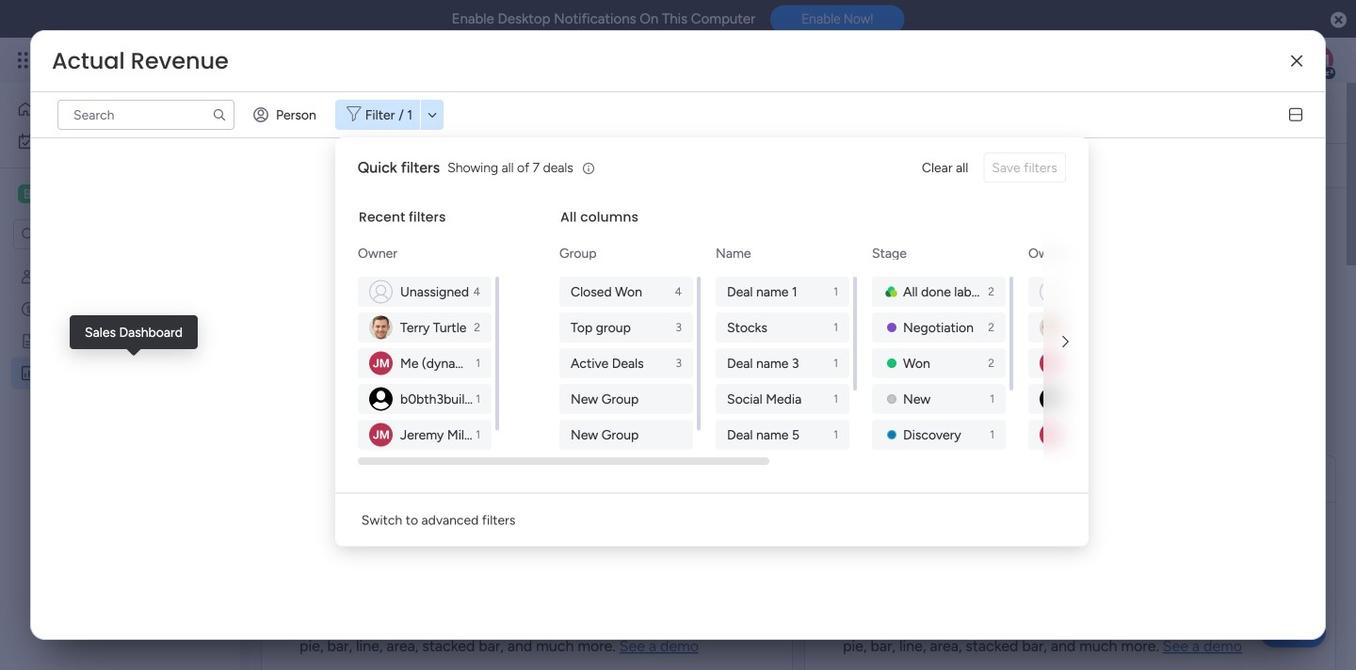 Task type: describe. For each thing, give the bounding box(es) containing it.
search image
[[433, 158, 448, 173]]

1 b0bth3builder2k23@gmail.com image from the left
[[369, 388, 393, 411]]

2 terry turtle image from the left
[[1040, 316, 1064, 340]]

v2 fullscreen image
[[1300, 473, 1314, 486]]

public board image
[[20, 333, 38, 351]]

add to favorites image
[[550, 103, 569, 122]]

0 vertical spatial option
[[11, 94, 201, 124]]

1 owner group from the left
[[358, 277, 495, 450]]

1 vertical spatial option
[[11, 126, 229, 156]]



Task type: locate. For each thing, give the bounding box(es) containing it.
Filter dashboard by text search field
[[57, 100, 235, 130]]

None field
[[47, 46, 233, 76], [279, 93, 540, 133], [289, 211, 543, 236], [289, 467, 417, 492], [833, 467, 1172, 492], [47, 46, 233, 76], [279, 93, 540, 133], [289, 211, 543, 236], [289, 467, 417, 492], [833, 467, 1172, 492]]

select product image
[[17, 51, 36, 70]]

list box
[[0, 258, 240, 644]]

1 terry turtle image from the left
[[369, 316, 393, 340]]

public dashboard image
[[20, 365, 38, 383]]

dialog
[[335, 138, 1357, 547]]

terry turtle image
[[369, 316, 393, 340], [1040, 316, 1064, 340]]

dapulse x slim image
[[1292, 54, 1303, 68]]

option
[[11, 94, 201, 124], [11, 126, 229, 156], [0, 261, 240, 264]]

1 horizontal spatial owner group
[[1029, 277, 1166, 450]]

0 horizontal spatial terry turtle image
[[369, 316, 393, 340]]

2 b0bth3builder2k23@gmail.com image from the left
[[1040, 388, 1064, 411]]

1 horizontal spatial terry turtle image
[[1040, 316, 1064, 340]]

Filter dashboard by text search field
[[284, 151, 455, 181]]

banner
[[250, 83, 1347, 188]]

2 owner group from the left
[[1029, 277, 1166, 450]]

name group
[[716, 277, 854, 522]]

stage group
[[872, 277, 1010, 522]]

0 horizontal spatial b0bth3builder2k23@gmail.com image
[[369, 388, 393, 411]]

jeremy miller image
[[1040, 352, 1064, 376]]

v2 split view image
[[1290, 108, 1303, 122]]

1 horizontal spatial b0bth3builder2k23@gmail.com image
[[1040, 388, 1064, 411]]

dapulse close image
[[1331, 11, 1347, 30]]

owner group
[[358, 277, 495, 450], [1029, 277, 1166, 450]]

b0bth3builder2k23@gmail.com image
[[369, 388, 393, 411], [1040, 388, 1064, 411]]

arrow down image
[[421, 104, 444, 126]]

search image
[[212, 107, 227, 122]]

share image
[[1203, 103, 1222, 122]]

group group
[[560, 277, 697, 450]]

workspace image
[[18, 184, 37, 204]]

0 horizontal spatial owner group
[[358, 277, 495, 450]]

None search field
[[57, 100, 235, 130], [284, 151, 455, 181], [57, 100, 235, 130], [284, 151, 455, 181]]

2 vertical spatial option
[[0, 261, 240, 264]]

jeremy miller image
[[1304, 45, 1334, 75], [369, 352, 393, 376], [369, 424, 393, 447], [1040, 424, 1064, 447]]



Task type: vqa. For each thing, say whether or not it's contained in the screenshot.
the bottommost option
yes



